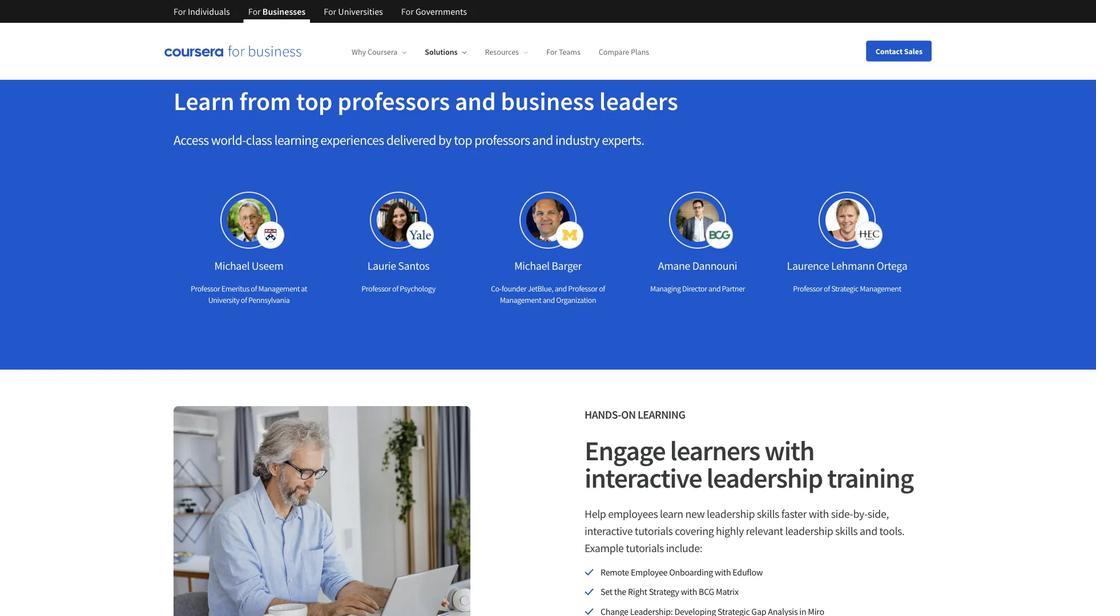 Task type: describe. For each thing, give the bounding box(es) containing it.
management for useem
[[258, 284, 300, 294]]

learning
[[638, 408, 685, 422]]

access
[[174, 132, 209, 149]]

individuals
[[188, 6, 230, 17]]

dannouni
[[693, 259, 737, 273]]

jetblue,
[[528, 284, 554, 294]]

employee
[[631, 567, 668, 578]]

training
[[827, 461, 914, 496]]

emeritus
[[221, 284, 249, 294]]

leaders
[[600, 85, 678, 117]]

and left industry
[[532, 132, 553, 149]]

and up organization
[[555, 284, 567, 294]]

learn
[[174, 85, 234, 117]]

interactive inside help employees learn new leadership skills faster with side-by-side, interactive tutorials covering highly relevant leadership skills and tools. example tutorials include:
[[585, 525, 633, 539]]

professor emeritus of management at university of pennsylvania
[[191, 284, 307, 306]]

for for governments
[[401, 6, 414, 17]]

delivered
[[386, 132, 436, 149]]

compare plans
[[599, 47, 649, 57]]

the
[[614, 587, 626, 598]]

michael for michael useem
[[214, 259, 250, 273]]

for for businesses
[[248, 6, 261, 17]]

with inside engage learners with interactive leadership training
[[765, 434, 814, 468]]

by-
[[853, 507, 868, 522]]

michael barger
[[514, 259, 582, 273]]

interactive inside engage learners with interactive leadership training
[[585, 461, 702, 496]]

with inside help employees learn new leadership skills faster with side-by-side, interactive tutorials covering highly relevant leadership skills and tools. example tutorials include:
[[809, 507, 829, 522]]

universities
[[338, 6, 383, 17]]

onboarding
[[669, 567, 713, 578]]

michael for michael barger
[[514, 259, 550, 273]]

director
[[682, 284, 707, 294]]

engage learners with interactive leadership training
[[585, 434, 914, 496]]

0 horizontal spatial top
[[296, 85, 333, 117]]

university
[[208, 295, 240, 306]]

for for universities
[[324, 6, 336, 17]]

professor of psychology
[[362, 284, 436, 294]]

laurie santos
[[368, 259, 430, 273]]

professor for laurence lehmann ortega
[[793, 284, 823, 294]]

remote employee onboarding with eduflow
[[601, 567, 763, 578]]

and left partner
[[709, 284, 721, 294]]

laurence
[[787, 259, 829, 273]]

banner navigation
[[164, 0, 476, 23]]

matrix
[[716, 587, 739, 598]]

business
[[501, 85, 595, 117]]

resources link
[[485, 47, 528, 57]]

learners
[[670, 434, 760, 468]]

expert instruction
[[174, 60, 258, 71]]

lehmann
[[831, 259, 875, 273]]

0 horizontal spatial skills
[[757, 507, 780, 522]]

compare
[[599, 47, 629, 57]]

eduflow
[[733, 567, 763, 578]]

and down jetblue,
[[543, 295, 555, 306]]

pennsylvania
[[248, 295, 290, 306]]

employees
[[608, 507, 658, 522]]

resources
[[485, 47, 519, 57]]

1 horizontal spatial skills
[[835, 525, 858, 539]]

at
[[301, 284, 307, 294]]

side,
[[868, 507, 889, 522]]

organization
[[556, 295, 596, 306]]

compare plans link
[[599, 47, 649, 57]]

1 horizontal spatial top
[[454, 132, 472, 149]]

management for lehmann
[[860, 284, 902, 294]]

leadership for learn
[[707, 507, 755, 522]]

psychology
[[400, 284, 436, 294]]

side-
[[831, 507, 853, 522]]

why coursera
[[352, 47, 398, 57]]

teams
[[559, 47, 581, 57]]

for teams link
[[547, 47, 581, 57]]

plans
[[631, 47, 649, 57]]

professor for michael useem
[[191, 284, 220, 294]]

help
[[585, 507, 606, 522]]

example
[[585, 542, 624, 556]]

covering
[[675, 525, 714, 539]]

coursera
[[368, 47, 398, 57]]

sales
[[905, 46, 923, 56]]

hands-on learning
[[585, 408, 685, 422]]

ortega
[[877, 259, 908, 273]]

for universities
[[324, 6, 383, 17]]

experts.
[[602, 132, 644, 149]]

faster
[[782, 507, 807, 522]]

strategy
[[649, 587, 679, 598]]

for individuals
[[174, 6, 230, 17]]

solutions link
[[425, 47, 467, 57]]

laurence lehmann ortega
[[787, 259, 908, 273]]

on
[[621, 408, 636, 422]]

strategic
[[832, 284, 859, 294]]

businesses
[[263, 6, 306, 17]]

right
[[628, 587, 647, 598]]

contact sales button
[[867, 41, 932, 61]]

for for individuals
[[174, 6, 186, 17]]



Task type: locate. For each thing, give the bounding box(es) containing it.
for governments
[[401, 6, 467, 17]]

why
[[352, 47, 366, 57]]

founder
[[502, 284, 527, 294]]

1 professor from the left
[[191, 284, 220, 294]]

world-
[[211, 132, 246, 149]]

management down the ortega
[[860, 284, 902, 294]]

leadership down faster
[[785, 525, 833, 539]]

0 vertical spatial tutorials
[[635, 525, 673, 539]]

management inside professor emeritus of management at university of pennsylvania
[[258, 284, 300, 294]]

interactive
[[585, 461, 702, 496], [585, 525, 633, 539]]

2 michael from the left
[[514, 259, 550, 273]]

experiences
[[320, 132, 384, 149]]

co-founder jetblue, and professor of management and organization
[[491, 284, 605, 306]]

engage
[[585, 434, 666, 468]]

governments
[[416, 6, 467, 17]]

professor down laurie
[[362, 284, 391, 294]]

and down 'resources'
[[455, 85, 496, 117]]

2 interactive from the top
[[585, 525, 633, 539]]

tutorials
[[635, 525, 673, 539], [626, 542, 664, 556]]

leadership inside engage learners with interactive leadership training
[[707, 461, 823, 496]]

tutorials down learn
[[635, 525, 673, 539]]

4 professor from the left
[[793, 284, 823, 294]]

1 vertical spatial skills
[[835, 525, 858, 539]]

skills up relevant
[[757, 507, 780, 522]]

1 horizontal spatial michael
[[514, 259, 550, 273]]

professors
[[338, 85, 450, 117], [475, 132, 530, 149]]

management down the founder
[[500, 295, 542, 306]]

2 vertical spatial leadership
[[785, 525, 833, 539]]

0 vertical spatial professors
[[338, 85, 450, 117]]

michael
[[214, 259, 250, 273], [514, 259, 550, 273]]

professor for laurie santos
[[362, 284, 391, 294]]

management
[[258, 284, 300, 294], [860, 284, 902, 294], [500, 295, 542, 306]]

why coursera link
[[352, 47, 407, 57]]

0 vertical spatial top
[[296, 85, 333, 117]]

for left universities
[[324, 6, 336, 17]]

0 vertical spatial interactive
[[585, 461, 702, 496]]

1 horizontal spatial management
[[500, 295, 542, 306]]

1 vertical spatial interactive
[[585, 525, 633, 539]]

interactive up employees
[[585, 461, 702, 496]]

relevant
[[746, 525, 783, 539]]

skills down side-
[[835, 525, 858, 539]]

help employees learn new leadership skills faster with side-by-side, interactive tutorials covering highly relevant leadership skills and tools. example tutorials include:
[[585, 507, 905, 556]]

tutorials up employee
[[626, 542, 664, 556]]

new
[[686, 507, 705, 522]]

for left individuals
[[174, 6, 186, 17]]

2 professor from the left
[[362, 284, 391, 294]]

professor of strategic management
[[793, 284, 902, 294]]

0 vertical spatial leadership
[[707, 461, 823, 496]]

solutions
[[425, 47, 458, 57]]

leadership for with
[[707, 461, 823, 496]]

for left teams
[[547, 47, 557, 57]]

1 vertical spatial tutorials
[[626, 542, 664, 556]]

leadership up the highly
[[707, 507, 755, 522]]

3 professor from the left
[[568, 284, 598, 294]]

and down the by-
[[860, 525, 878, 539]]

for left businesses at the left
[[248, 6, 261, 17]]

co-
[[491, 284, 502, 294]]

for businesses
[[248, 6, 306, 17]]

for left governments
[[401, 6, 414, 17]]

santos
[[398, 259, 430, 273]]

professor up organization
[[568, 284, 598, 294]]

skills
[[757, 507, 780, 522], [835, 525, 858, 539]]

top
[[296, 85, 333, 117], [454, 132, 472, 149]]

michael useem
[[214, 259, 284, 273]]

person typing on a laptop image
[[174, 407, 471, 617]]

industry
[[556, 132, 600, 149]]

contact sales
[[876, 46, 923, 56]]

management up pennsylvania
[[258, 284, 300, 294]]

2 horizontal spatial management
[[860, 284, 902, 294]]

managing director and partner
[[650, 284, 745, 294]]

1 vertical spatial professors
[[475, 132, 530, 149]]

michael up jetblue,
[[514, 259, 550, 273]]

instruction
[[205, 60, 258, 71]]

professor up university
[[191, 284, 220, 294]]

contact
[[876, 46, 903, 56]]

by
[[439, 132, 452, 149]]

access world-class learning experiences delivered by top professors and industry experts.
[[174, 132, 644, 149]]

useem
[[252, 259, 284, 273]]

class
[[246, 132, 272, 149]]

leadership
[[707, 461, 823, 496], [707, 507, 755, 522], [785, 525, 833, 539]]

professor
[[191, 284, 220, 294], [362, 284, 391, 294], [568, 284, 598, 294], [793, 284, 823, 294]]

1 horizontal spatial professors
[[475, 132, 530, 149]]

1 michael from the left
[[214, 259, 250, 273]]

interactive up example
[[585, 525, 633, 539]]

of inside co-founder jetblue, and professor of management and organization
[[599, 284, 605, 294]]

professor inside professor emeritus of management at university of pennsylvania
[[191, 284, 220, 294]]

michael up emeritus
[[214, 259, 250, 273]]

management inside co-founder jetblue, and professor of management and organization
[[500, 295, 542, 306]]

0 horizontal spatial michael
[[214, 259, 250, 273]]

0 horizontal spatial professors
[[338, 85, 450, 117]]

learning
[[274, 132, 318, 149]]

from
[[239, 85, 291, 117]]

1 vertical spatial leadership
[[707, 507, 755, 522]]

include:
[[666, 542, 703, 556]]

learn
[[660, 507, 683, 522]]

top up learning
[[296, 85, 333, 117]]

coursera for business image
[[164, 45, 302, 57]]

and inside help employees learn new leadership skills faster with side-by-side, interactive tutorials covering highly relevant leadership skills and tools. example tutorials include:
[[860, 525, 878, 539]]

1 vertical spatial top
[[454, 132, 472, 149]]

0 vertical spatial skills
[[757, 507, 780, 522]]

for
[[174, 6, 186, 17], [248, 6, 261, 17], [324, 6, 336, 17], [401, 6, 414, 17], [547, 47, 557, 57]]

leadership up faster
[[707, 461, 823, 496]]

professor inside co-founder jetblue, and professor of management and organization
[[568, 284, 598, 294]]

laurie
[[368, 259, 396, 273]]

0 horizontal spatial management
[[258, 284, 300, 294]]

for teams
[[547, 47, 581, 57]]

tools.
[[880, 525, 905, 539]]

professor down laurence
[[793, 284, 823, 294]]

amane dannouni
[[658, 259, 737, 273]]

1 interactive from the top
[[585, 461, 702, 496]]

set the right strategy with bcg matrix
[[601, 587, 739, 598]]

expert
[[174, 60, 203, 71]]

highly
[[716, 525, 744, 539]]

bcg
[[699, 587, 714, 598]]

set
[[601, 587, 613, 598]]

partner
[[722, 284, 745, 294]]

top right by
[[454, 132, 472, 149]]

hands-
[[585, 408, 621, 422]]

amane
[[658, 259, 690, 273]]



Task type: vqa. For each thing, say whether or not it's contained in the screenshot.
throughout
no



